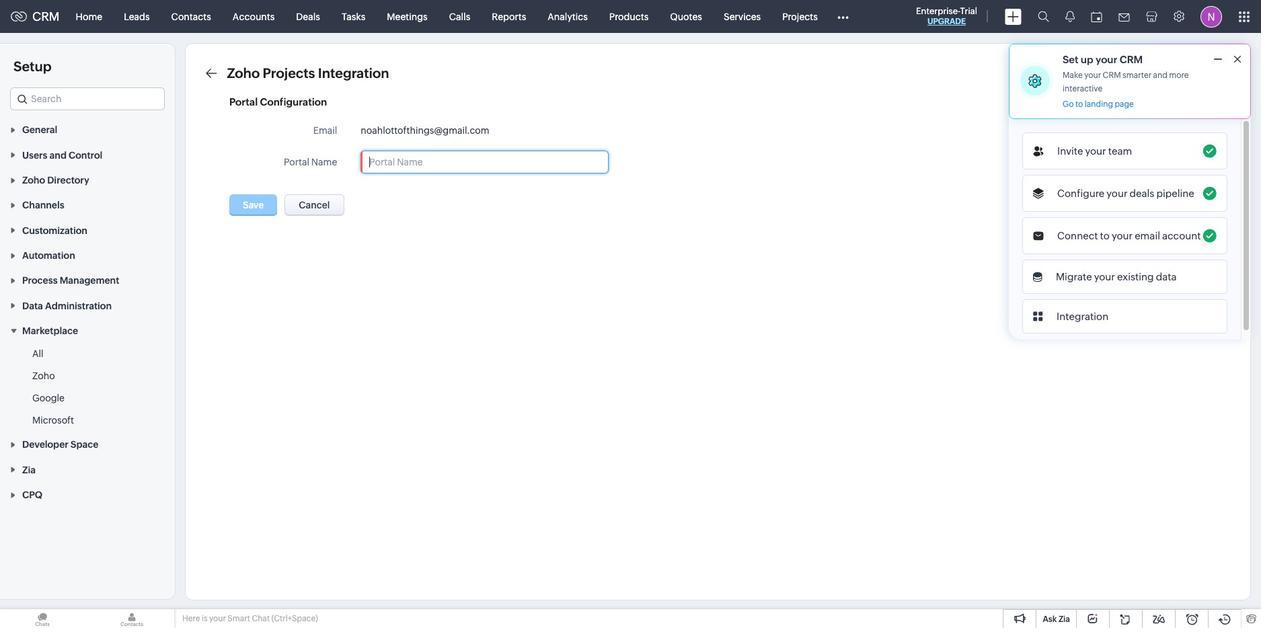 Task type: vqa. For each thing, say whether or not it's contained in the screenshot.
'SINGLE LINE' for First Name
no



Task type: describe. For each thing, give the bounding box(es) containing it.
control
[[69, 150, 102, 161]]

zia inside 'dropdown button'
[[22, 465, 36, 475]]

upgrade
[[927, 17, 966, 26]]

trial
[[960, 6, 977, 16]]

users and control
[[22, 150, 102, 161]]

all
[[32, 348, 43, 359]]

microsoft link
[[32, 414, 74, 427]]

cpq button
[[0, 482, 175, 507]]

team
[[1108, 145, 1132, 157]]

noahlottofthings@gmail.com
[[361, 125, 489, 136]]

portal for portal configuration
[[229, 96, 258, 108]]

here
[[182, 614, 200, 623]]

microsoft
[[32, 415, 74, 426]]

home
[[76, 11, 102, 22]]

migrate your existing data
[[1056, 271, 1177, 282]]

invite your team
[[1057, 145, 1132, 157]]

configure
[[1057, 188, 1105, 199]]

profile image
[[1201, 6, 1222, 27]]

deals
[[1130, 188, 1154, 199]]

migrate
[[1056, 271, 1092, 282]]

account
[[1162, 230, 1201, 241]]

configuration
[[260, 96, 327, 108]]

portal name
[[284, 157, 337, 167]]

more
[[1169, 71, 1189, 80]]

process management button
[[0, 268, 175, 293]]

zoho directory button
[[0, 167, 175, 192]]

configure your deals pipeline
[[1057, 188, 1194, 199]]

go to landing page link
[[1063, 100, 1134, 110]]

here is your smart chat (ctrl+space)
[[182, 614, 318, 623]]

1 vertical spatial crm
[[1120, 54, 1143, 65]]

projects link
[[772, 0, 828, 33]]

deals
[[296, 11, 320, 22]]

services
[[724, 11, 761, 22]]

Search text field
[[11, 88, 164, 110]]

create menu image
[[1005, 8, 1022, 25]]

all link
[[32, 347, 43, 361]]

leads
[[124, 11, 150, 22]]

marketplace button
[[0, 318, 175, 343]]

chats image
[[0, 609, 85, 628]]

tasks link
[[331, 0, 376, 33]]

signals element
[[1057, 0, 1083, 33]]

reports link
[[481, 0, 537, 33]]

landing
[[1085, 100, 1113, 109]]

connect to your email account
[[1057, 230, 1201, 241]]

customization
[[22, 225, 87, 236]]

search image
[[1038, 11, 1049, 22]]

general button
[[0, 117, 175, 142]]

1 vertical spatial zia
[[1059, 615, 1070, 624]]

administration
[[45, 300, 112, 311]]

google link
[[32, 392, 65, 405]]

and inside dropdown button
[[49, 150, 67, 161]]

cancel button
[[285, 194, 344, 216]]

accounts
[[233, 11, 275, 22]]

search element
[[1030, 0, 1057, 33]]

cpq
[[22, 490, 42, 500]]

zia button
[[0, 457, 175, 482]]

up
[[1081, 54, 1093, 65]]

your right up
[[1096, 54, 1117, 65]]

zoho inside marketplace region
[[32, 371, 55, 381]]

interactive
[[1063, 84, 1102, 93]]

0 vertical spatial projects
[[782, 11, 818, 22]]

quotes link
[[659, 0, 713, 33]]

users
[[22, 150, 47, 161]]

meetings link
[[376, 0, 438, 33]]

create menu element
[[997, 0, 1030, 33]]

services link
[[713, 0, 772, 33]]

developer space button
[[0, 432, 175, 457]]

smarter
[[1123, 71, 1152, 80]]

to inside set up your crm make your crm smarter and more interactive go to landing page
[[1075, 100, 1083, 109]]

data
[[22, 300, 43, 311]]

calls link
[[438, 0, 481, 33]]

ask
[[1043, 615, 1057, 624]]

make
[[1063, 71, 1083, 80]]

your down up
[[1084, 71, 1101, 80]]

portal configuration
[[229, 96, 327, 108]]

analytics
[[548, 11, 588, 22]]

calls
[[449, 11, 470, 22]]

set up your crm make your crm smarter and more interactive go to landing page
[[1063, 54, 1189, 109]]



Task type: locate. For each thing, give the bounding box(es) containing it.
signals image
[[1065, 11, 1075, 22]]

0 horizontal spatial integration
[[318, 65, 389, 81]]

contacts image
[[89, 609, 174, 628]]

enterprise-
[[916, 6, 960, 16]]

0 horizontal spatial and
[[49, 150, 67, 161]]

contacts
[[171, 11, 211, 22]]

0 horizontal spatial to
[[1075, 100, 1083, 109]]

products link
[[598, 0, 659, 33]]

zoho up google
[[32, 371, 55, 381]]

your left email
[[1112, 230, 1133, 241]]

1 vertical spatial to
[[1100, 230, 1110, 241]]

page
[[1115, 100, 1134, 109]]

cancel
[[299, 200, 330, 211]]

process
[[22, 275, 58, 286]]

1 horizontal spatial zia
[[1059, 615, 1070, 624]]

channels button
[[0, 192, 175, 217]]

1 horizontal spatial integration
[[1057, 311, 1109, 322]]

automation button
[[0, 243, 175, 268]]

customization button
[[0, 217, 175, 243]]

portal left name
[[284, 157, 309, 167]]

your right migrate
[[1094, 271, 1115, 282]]

users and control button
[[0, 142, 175, 167]]

your
[[1096, 54, 1117, 65], [1084, 71, 1101, 80], [1085, 145, 1106, 157], [1107, 188, 1128, 199], [1112, 230, 1133, 241], [1094, 271, 1115, 282], [209, 614, 226, 623]]

portal left configuration
[[229, 96, 258, 108]]

reports
[[492, 11, 526, 22]]

2 vertical spatial zoho
[[32, 371, 55, 381]]

1 vertical spatial integration
[[1057, 311, 1109, 322]]

1 vertical spatial portal
[[284, 157, 309, 167]]

crm link
[[11, 9, 60, 24]]

zoho
[[227, 65, 260, 81], [22, 175, 45, 186], [32, 371, 55, 381]]

email
[[1135, 230, 1160, 241]]

to right "go"
[[1075, 100, 1083, 109]]

crm left home link
[[32, 9, 60, 24]]

integration
[[318, 65, 389, 81], [1057, 311, 1109, 322]]

projects
[[782, 11, 818, 22], [263, 65, 315, 81]]

and right "users"
[[49, 150, 67, 161]]

pipeline
[[1156, 188, 1194, 199]]

0 vertical spatial zia
[[22, 465, 36, 475]]

data administration
[[22, 300, 112, 311]]

deals link
[[285, 0, 331, 33]]

Other Modules field
[[828, 6, 857, 27]]

zoho for zoho directory
[[22, 175, 45, 186]]

crm left smarter
[[1103, 71, 1121, 80]]

marketplace region
[[0, 343, 175, 432]]

Portal Name text field
[[361, 151, 608, 173]]

1 horizontal spatial to
[[1100, 230, 1110, 241]]

meetings
[[387, 11, 428, 22]]

0 vertical spatial to
[[1075, 100, 1083, 109]]

your right is
[[209, 614, 226, 623]]

ask zia
[[1043, 615, 1070, 624]]

2 vertical spatial crm
[[1103, 71, 1121, 80]]

zoho for zoho projects integration
[[227, 65, 260, 81]]

your left team
[[1085, 145, 1106, 157]]

(ctrl+space)
[[271, 614, 318, 623]]

0 vertical spatial and
[[1153, 71, 1168, 80]]

your left deals on the top right of the page
[[1107, 188, 1128, 199]]

1 vertical spatial and
[[49, 150, 67, 161]]

zoho inside dropdown button
[[22, 175, 45, 186]]

management
[[60, 275, 119, 286]]

zoho directory
[[22, 175, 89, 186]]

leads link
[[113, 0, 160, 33]]

1 vertical spatial zoho
[[22, 175, 45, 186]]

email
[[313, 125, 337, 136]]

profile element
[[1192, 0, 1230, 33]]

go
[[1063, 100, 1074, 109]]

automation
[[22, 250, 75, 261]]

portal for portal name
[[284, 157, 309, 167]]

process management
[[22, 275, 119, 286]]

contacts link
[[160, 0, 222, 33]]

space
[[71, 439, 99, 450]]

calendar image
[[1091, 11, 1102, 22]]

projects up configuration
[[263, 65, 315, 81]]

developer space
[[22, 439, 99, 450]]

and left the more
[[1153, 71, 1168, 80]]

1 horizontal spatial portal
[[284, 157, 309, 167]]

1 horizontal spatial projects
[[782, 11, 818, 22]]

home link
[[65, 0, 113, 33]]

0 vertical spatial portal
[[229, 96, 258, 108]]

0 horizontal spatial projects
[[263, 65, 315, 81]]

0 horizontal spatial zia
[[22, 465, 36, 475]]

existing
[[1117, 271, 1154, 282]]

data administration button
[[0, 293, 175, 318]]

directory
[[47, 175, 89, 186]]

0 vertical spatial zoho
[[227, 65, 260, 81]]

None field
[[10, 87, 165, 110]]

invite
[[1057, 145, 1083, 157]]

chat
[[252, 614, 270, 623]]

0 vertical spatial integration
[[318, 65, 389, 81]]

channels
[[22, 200, 64, 211]]

0 vertical spatial crm
[[32, 9, 60, 24]]

analytics link
[[537, 0, 598, 33]]

integration down tasks
[[318, 65, 389, 81]]

portal
[[229, 96, 258, 108], [284, 157, 309, 167]]

smart
[[228, 614, 250, 623]]

and inside set up your crm make your crm smarter and more interactive go to landing page
[[1153, 71, 1168, 80]]

zia up cpq
[[22, 465, 36, 475]]

name
[[311, 157, 337, 167]]

zia right ask
[[1059, 615, 1070, 624]]

projects left other modules field
[[782, 11, 818, 22]]

zoho down "users"
[[22, 175, 45, 186]]

general
[[22, 125, 57, 135]]

set
[[1063, 54, 1079, 65]]

marketplace
[[22, 326, 78, 336]]

to right connect
[[1100, 230, 1110, 241]]

data
[[1156, 271, 1177, 282]]

1 horizontal spatial and
[[1153, 71, 1168, 80]]

google
[[32, 393, 65, 404]]

zia
[[22, 465, 36, 475], [1059, 615, 1070, 624]]

setup
[[13, 59, 51, 74]]

crm
[[32, 9, 60, 24], [1120, 54, 1143, 65], [1103, 71, 1121, 80]]

mails image
[[1118, 13, 1130, 21]]

to
[[1075, 100, 1083, 109], [1100, 230, 1110, 241]]

accounts link
[[222, 0, 285, 33]]

1 vertical spatial projects
[[263, 65, 315, 81]]

zoho up portal configuration
[[227, 65, 260, 81]]

enterprise-trial upgrade
[[916, 6, 977, 26]]

mails element
[[1110, 1, 1138, 32]]

is
[[202, 614, 208, 623]]

connect
[[1057, 230, 1098, 241]]

crm up smarter
[[1120, 54, 1143, 65]]

integration down migrate
[[1057, 311, 1109, 322]]

zoho projects integration
[[227, 65, 389, 81]]

zoho link
[[32, 369, 55, 383]]

tasks
[[342, 11, 365, 22]]

0 horizontal spatial portal
[[229, 96, 258, 108]]



